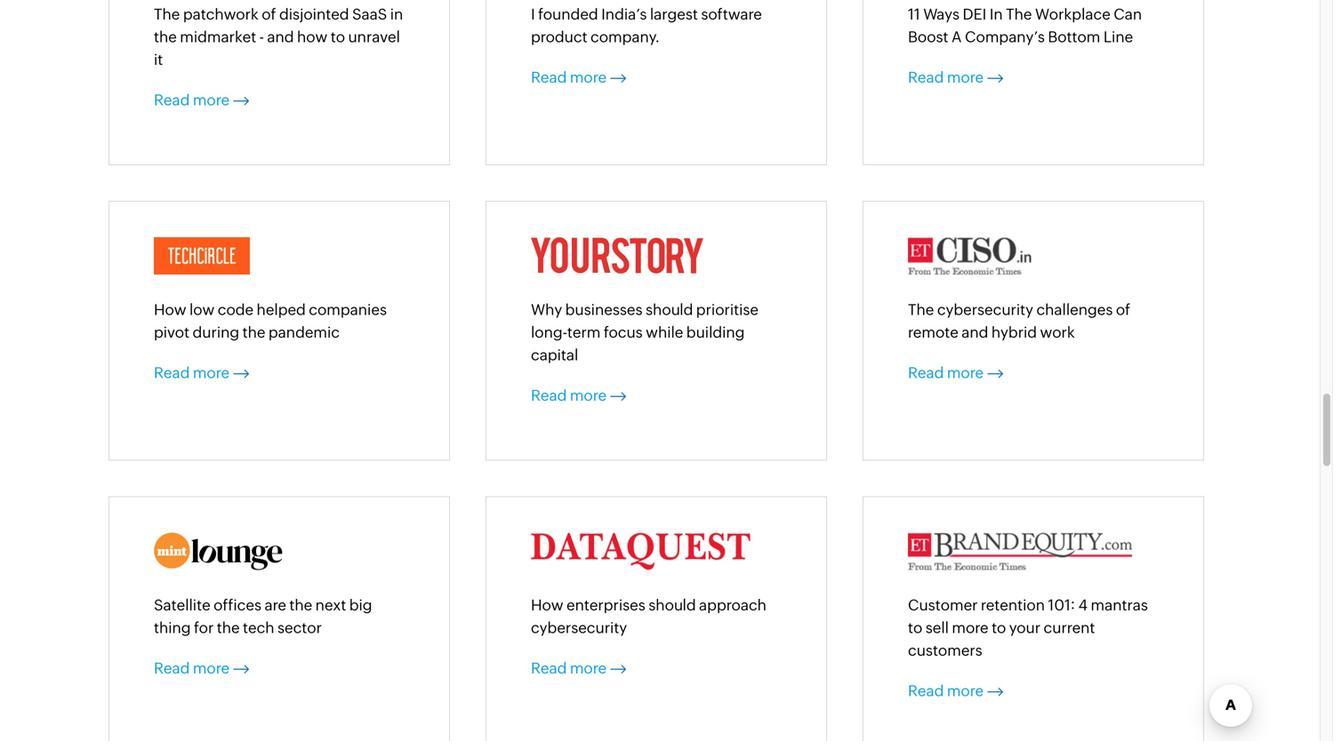 Task type: vqa. For each thing, say whether or not it's contained in the screenshot.
Enterprise Home's ENTERPRISE
no



Task type: describe. For each thing, give the bounding box(es) containing it.
businesses
[[565, 301, 643, 318]]

while
[[646, 324, 683, 341]]

more for how enterprises should approach cybersecurity
[[570, 660, 607, 677]]

low
[[189, 301, 215, 318]]

dei
[[963, 5, 987, 23]]

cybersecurity inside "how enterprises should approach cybersecurity"
[[531, 620, 627, 637]]

read for why businesses should prioritise long-term focus while building capital
[[531, 387, 567, 404]]

read for how low code helped companies pivot during the pandemic
[[154, 364, 190, 382]]

should for approach
[[649, 597, 696, 614]]

more for customer retention 101: 4 mantras to sell more to your current customers
[[947, 683, 984, 700]]

it
[[154, 51, 163, 68]]

read more link for why businesses should prioritise long-term focus while building capital
[[531, 387, 626, 404]]

capital
[[531, 346, 578, 364]]

zoho_general_pages image for retention
[[908, 533, 1132, 571]]

read more link for 11 ways dei in the workplace can boost a company's bottom line
[[908, 68, 1003, 86]]

patchwork
[[183, 5, 259, 23]]

next
[[315, 597, 346, 614]]

11 ways dei in the workplace can boost a company's bottom line
[[908, 5, 1142, 45]]

read more link for the patchwork of disjointed saas in the midmarket - and how to unravel it
[[154, 91, 249, 109]]

code
[[218, 301, 254, 318]]

big
[[349, 597, 372, 614]]

the inside 11 ways dei in the workplace can boost a company's bottom line
[[1006, 5, 1032, 23]]

for
[[194, 620, 214, 637]]

thing
[[154, 620, 191, 637]]

the patchwork of disjointed saas in the midmarket - and how to unravel it
[[154, 5, 403, 68]]

prioritise
[[696, 301, 759, 318]]

more for the cybersecurity challenges of remote and hybrid work
[[947, 364, 984, 382]]

the up sector
[[289, 597, 312, 614]]

read for satellite offices are the next big thing for the tech sector
[[154, 660, 190, 677]]

read more link for customer retention 101: 4 mantras to sell more to your current customers
[[908, 683, 1003, 700]]

read more for i founded india's largest software product company.
[[531, 68, 607, 86]]

read for 11 ways dei in the workplace can boost a company's bottom line
[[908, 68, 944, 86]]

the cybersecurity challenges of remote and hybrid work link
[[908, 301, 1131, 341]]

your
[[1009, 620, 1041, 637]]

satellite offices are the next big thing for the tech sector
[[154, 597, 372, 637]]

to inside the patchwork of disjointed saas in the midmarket - and how to unravel it
[[331, 28, 345, 45]]

how for how low code helped companies pivot during the pandemic
[[154, 301, 186, 318]]

and inside the cybersecurity challenges of remote and hybrid work
[[962, 324, 989, 341]]

zoho_general_pages image for enterprises
[[531, 533, 751, 571]]

read more link for how enterprises should approach cybersecurity
[[531, 660, 626, 677]]

i founded india's largest software product company. link
[[531, 5, 762, 45]]

customers
[[908, 642, 983, 660]]

how
[[297, 28, 328, 45]]

retention
[[981, 597, 1045, 614]]

why
[[531, 301, 562, 318]]

customer retention 101: 4 mantras to sell more to your current customers
[[908, 597, 1148, 660]]

the for patchwork
[[154, 5, 180, 23]]

zoho_general_pages image for cybersecurity
[[908, 238, 1031, 275]]

saas
[[352, 5, 387, 23]]

how enterprises should approach cybersecurity link
[[531, 597, 767, 637]]

workplace
[[1035, 5, 1111, 23]]

read more link for satellite offices are the next big thing for the tech sector
[[154, 660, 249, 677]]

read more for the cybersecurity challenges of remote and hybrid work
[[908, 364, 984, 382]]

hybrid
[[992, 324, 1037, 341]]

read more link for i founded india's largest software product company.
[[531, 68, 626, 86]]

101:
[[1048, 597, 1075, 614]]

sector
[[278, 620, 322, 637]]

remote
[[908, 324, 959, 341]]

zoho_general_pages image for offices
[[154, 533, 282, 571]]

11
[[908, 5, 920, 23]]

satellite offices are the next big thing for the tech sector link
[[154, 597, 372, 637]]

focus
[[604, 324, 643, 341]]

company.
[[591, 28, 660, 45]]

read more link for how low code helped companies pivot during the pandemic
[[154, 364, 249, 382]]

helped
[[257, 301, 306, 318]]

how for how enterprises should approach cybersecurity
[[531, 597, 564, 614]]

more for satellite offices are the next big thing for the tech sector
[[193, 660, 230, 677]]

the for cybersecurity
[[908, 301, 934, 318]]

company's
[[965, 28, 1045, 45]]

read more for how low code helped companies pivot during the pandemic
[[154, 364, 230, 382]]

tech
[[243, 620, 274, 637]]

more inside customer retention 101: 4 mantras to sell more to your current customers
[[952, 620, 989, 637]]

disjointed
[[279, 5, 349, 23]]

during
[[193, 324, 239, 341]]

satellite
[[154, 597, 211, 614]]

customer
[[908, 597, 978, 614]]

midmarket
[[180, 28, 256, 45]]

pivot
[[154, 324, 190, 341]]

read for how enterprises should approach cybersecurity
[[531, 660, 567, 677]]

term
[[567, 324, 601, 341]]

why businesses should prioritise long-term focus while building capital link
[[531, 301, 759, 364]]

offices
[[214, 597, 262, 614]]

zoho_general_pages image for businesses
[[531, 238, 705, 275]]



Task type: locate. For each thing, give the bounding box(es) containing it.
the down code
[[243, 324, 265, 341]]

read more down for
[[154, 660, 230, 677]]

how inside how low code helped companies pivot during the pandemic
[[154, 301, 186, 318]]

read more for why businesses should prioritise long-term focus while building capital
[[531, 387, 607, 404]]

1 vertical spatial should
[[649, 597, 696, 614]]

read for i founded india's largest software product company.
[[531, 68, 567, 86]]

read down 'pivot'
[[154, 364, 190, 382]]

to
[[331, 28, 345, 45], [908, 620, 923, 637], [992, 620, 1006, 637]]

more down the remote
[[947, 364, 984, 382]]

-
[[259, 28, 264, 45]]

of inside the patchwork of disjointed saas in the midmarket - and how to unravel it
[[262, 5, 276, 23]]

and right -
[[267, 28, 294, 45]]

mantras
[[1091, 597, 1148, 614]]

read more for 11 ways dei in the workplace can boost a company's bottom line
[[908, 68, 984, 86]]

more for how low code helped companies pivot during the pandemic
[[193, 364, 230, 382]]

the up it
[[154, 28, 177, 45]]

the
[[154, 28, 177, 45], [243, 324, 265, 341], [289, 597, 312, 614], [217, 620, 240, 637]]

the up it
[[154, 5, 180, 23]]

should for prioritise
[[646, 301, 693, 318]]

of right challenges
[[1116, 301, 1131, 318]]

read more link down customers
[[908, 683, 1003, 700]]

read for customer retention 101: 4 mantras to sell more to your current customers
[[908, 683, 944, 700]]

the
[[154, 5, 180, 23], [1006, 5, 1032, 23], [908, 301, 934, 318]]

read more down product
[[531, 68, 607, 86]]

in
[[390, 5, 403, 23]]

0 horizontal spatial how
[[154, 301, 186, 318]]

unravel
[[348, 28, 400, 45]]

the inside the patchwork of disjointed saas in the midmarket - and how to unravel it
[[154, 28, 177, 45]]

the cybersecurity challenges of remote and hybrid work
[[908, 301, 1131, 341]]

why businesses should prioritise long-term focus while building capital
[[531, 301, 759, 364]]

how up 'pivot'
[[154, 301, 186, 318]]

more for why businesses should prioritise long-term focus while building capital
[[570, 387, 607, 404]]

read more for satellite offices are the next big thing for the tech sector
[[154, 660, 230, 677]]

work
[[1040, 324, 1075, 341]]

read down it
[[154, 91, 190, 109]]

more for the patchwork of disjointed saas in the midmarket - and how to unravel it
[[193, 91, 230, 109]]

more down a
[[947, 68, 984, 86]]

1 horizontal spatial the
[[908, 301, 934, 318]]

read more link down a
[[908, 68, 1003, 86]]

read down enterprises
[[531, 660, 567, 677]]

read down thing
[[154, 660, 190, 677]]

and left hybrid
[[962, 324, 989, 341]]

read more link down the remote
[[908, 364, 1003, 382]]

boost
[[908, 28, 949, 45]]

software
[[701, 5, 762, 23]]

1 horizontal spatial and
[[962, 324, 989, 341]]

product
[[531, 28, 588, 45]]

should inside "how enterprises should approach cybersecurity"
[[649, 597, 696, 614]]

how left enterprises
[[531, 597, 564, 614]]

should up while
[[646, 301, 693, 318]]

challenges
[[1037, 301, 1113, 318]]

of
[[262, 5, 276, 23], [1116, 301, 1131, 318]]

cybersecurity
[[937, 301, 1034, 318], [531, 620, 627, 637]]

0 horizontal spatial of
[[262, 5, 276, 23]]

how low code helped companies pivot during the pandemic link
[[154, 301, 387, 341]]

0 vertical spatial cybersecurity
[[937, 301, 1034, 318]]

read
[[531, 68, 567, 86], [908, 68, 944, 86], [154, 91, 190, 109], [154, 364, 190, 382], [908, 364, 944, 382], [531, 387, 567, 404], [154, 660, 190, 677], [531, 660, 567, 677], [908, 683, 944, 700]]

read down capital
[[531, 387, 567, 404]]

cybersecurity inside the cybersecurity challenges of remote and hybrid work
[[937, 301, 1034, 318]]

how enterprises should approach cybersecurity
[[531, 597, 767, 637]]

the inside how low code helped companies pivot during the pandemic
[[243, 324, 265, 341]]

more down midmarket
[[193, 91, 230, 109]]

how inside "how enterprises should approach cybersecurity"
[[531, 597, 564, 614]]

approach
[[699, 597, 767, 614]]

i founded india's largest software product company.
[[531, 5, 762, 45]]

1 vertical spatial cybersecurity
[[531, 620, 627, 637]]

0 horizontal spatial to
[[331, 28, 345, 45]]

zoho_general_pages image up offices on the left bottom of the page
[[154, 533, 282, 571]]

largest
[[650, 5, 698, 23]]

founded
[[538, 5, 598, 23]]

zoho_general_pages image up businesses
[[531, 238, 705, 275]]

customer retention 101: 4 mantras to sell more to your current customers link
[[908, 597, 1148, 660]]

0 vertical spatial and
[[267, 28, 294, 45]]

can
[[1114, 5, 1142, 23]]

read more link down enterprises
[[531, 660, 626, 677]]

read more down customers
[[908, 683, 984, 700]]

the patchwork of disjointed saas in the midmarket - and how to unravel it link
[[154, 5, 403, 68]]

read more down a
[[908, 68, 984, 86]]

more down capital
[[570, 387, 607, 404]]

read more down it
[[154, 91, 230, 109]]

more right sell
[[952, 620, 989, 637]]

2 horizontal spatial to
[[992, 620, 1006, 637]]

more for 11 ways dei in the workplace can boost a company's bottom line
[[947, 68, 984, 86]]

zoho_general_pages image
[[154, 238, 250, 275], [531, 238, 705, 275], [908, 238, 1031, 275], [154, 533, 282, 571], [531, 533, 751, 571], [908, 533, 1132, 571]]

should
[[646, 301, 693, 318], [649, 597, 696, 614]]

ways
[[924, 5, 960, 23]]

read more down enterprises
[[531, 660, 607, 677]]

1 vertical spatial and
[[962, 324, 989, 341]]

read more link down for
[[154, 660, 249, 677]]

india's
[[601, 5, 647, 23]]

0 vertical spatial how
[[154, 301, 186, 318]]

0 horizontal spatial the
[[154, 5, 180, 23]]

the inside the cybersecurity challenges of remote and hybrid work
[[908, 301, 934, 318]]

read more link for the cybersecurity challenges of remote and hybrid work
[[908, 364, 1003, 382]]

zoho_general_pages image up the cybersecurity challenges of remote and hybrid work link
[[908, 238, 1031, 275]]

read more link down the 'during'
[[154, 364, 249, 382]]

more down the 'during'
[[193, 364, 230, 382]]

enterprises
[[567, 597, 646, 614]]

1 vertical spatial how
[[531, 597, 564, 614]]

read more for how enterprises should approach cybersecurity
[[531, 660, 607, 677]]

zoho_general_pages image for low
[[154, 238, 250, 275]]

read down the remote
[[908, 364, 944, 382]]

read more down 'pivot'
[[154, 364, 230, 382]]

0 vertical spatial should
[[646, 301, 693, 318]]

more down enterprises
[[570, 660, 607, 677]]

and inside the patchwork of disjointed saas in the midmarket - and how to unravel it
[[267, 28, 294, 45]]

the inside the patchwork of disjointed saas in the midmarket - and how to unravel it
[[154, 5, 180, 23]]

1 vertical spatial of
[[1116, 301, 1131, 318]]

should inside why businesses should prioritise long-term focus while building capital
[[646, 301, 693, 318]]

the right in
[[1006, 5, 1032, 23]]

4
[[1079, 597, 1088, 614]]

read more link down it
[[154, 91, 249, 109]]

more down product
[[570, 68, 607, 86]]

0 vertical spatial of
[[262, 5, 276, 23]]

are
[[265, 597, 286, 614]]

more
[[570, 68, 607, 86], [947, 68, 984, 86], [193, 91, 230, 109], [193, 364, 230, 382], [947, 364, 984, 382], [570, 387, 607, 404], [952, 620, 989, 637], [193, 660, 230, 677], [570, 660, 607, 677], [947, 683, 984, 700]]

long-
[[531, 324, 567, 341]]

1 horizontal spatial to
[[908, 620, 923, 637]]

read down customers
[[908, 683, 944, 700]]

1 horizontal spatial of
[[1116, 301, 1131, 318]]

a
[[952, 28, 962, 45]]

companies
[[309, 301, 387, 318]]

read down boost on the top right
[[908, 68, 944, 86]]

2 horizontal spatial the
[[1006, 5, 1032, 23]]

read for the patchwork of disjointed saas in the midmarket - and how to unravel it
[[154, 91, 190, 109]]

current
[[1044, 620, 1095, 637]]

1 horizontal spatial cybersecurity
[[937, 301, 1034, 318]]

and
[[267, 28, 294, 45], [962, 324, 989, 341]]

pandemic
[[269, 324, 340, 341]]

zoho_general_pages image up enterprises
[[531, 533, 751, 571]]

0 horizontal spatial cybersecurity
[[531, 620, 627, 637]]

how
[[154, 301, 186, 318], [531, 597, 564, 614]]

more for i founded india's largest software product company.
[[570, 68, 607, 86]]

i
[[531, 5, 535, 23]]

read more for customer retention 101: 4 mantras to sell more to your current customers
[[908, 683, 984, 700]]

read more down the remote
[[908, 364, 984, 382]]

read more for the patchwork of disjointed saas in the midmarket - and how to unravel it
[[154, 91, 230, 109]]

read more
[[531, 68, 607, 86], [908, 68, 984, 86], [154, 91, 230, 109], [154, 364, 230, 382], [908, 364, 984, 382], [531, 387, 607, 404], [154, 660, 230, 677], [531, 660, 607, 677], [908, 683, 984, 700]]

the right for
[[217, 620, 240, 637]]

cybersecurity up hybrid
[[937, 301, 1034, 318]]

line
[[1104, 28, 1133, 45]]

11 ways dei in the workplace can boost a company's bottom line link
[[908, 5, 1142, 45]]

of inside the cybersecurity challenges of remote and hybrid work
[[1116, 301, 1131, 318]]

should left 'approach'
[[649, 597, 696, 614]]

read more down capital
[[531, 387, 607, 404]]

sell
[[926, 620, 949, 637]]

in
[[990, 5, 1003, 23]]

read for the cybersecurity challenges of remote and hybrid work
[[908, 364, 944, 382]]

read more link down capital
[[531, 387, 626, 404]]

building
[[687, 324, 745, 341]]

bottom
[[1048, 28, 1101, 45]]

cybersecurity down enterprises
[[531, 620, 627, 637]]

zoho_general_pages image up low
[[154, 238, 250, 275]]

of up -
[[262, 5, 276, 23]]

zoho_general_pages image up retention
[[908, 533, 1132, 571]]

read down product
[[531, 68, 567, 86]]

more down for
[[193, 660, 230, 677]]

more down customers
[[947, 683, 984, 700]]

read more link
[[531, 68, 626, 86], [908, 68, 1003, 86], [154, 91, 249, 109], [154, 364, 249, 382], [908, 364, 1003, 382], [531, 387, 626, 404], [154, 660, 249, 677], [531, 660, 626, 677], [908, 683, 1003, 700]]

to left your
[[992, 620, 1006, 637]]

the up the remote
[[908, 301, 934, 318]]

to left sell
[[908, 620, 923, 637]]

read more link down product
[[531, 68, 626, 86]]

1 horizontal spatial how
[[531, 597, 564, 614]]

how low code helped companies pivot during the pandemic
[[154, 301, 387, 341]]

0 horizontal spatial and
[[267, 28, 294, 45]]

to right how
[[331, 28, 345, 45]]



